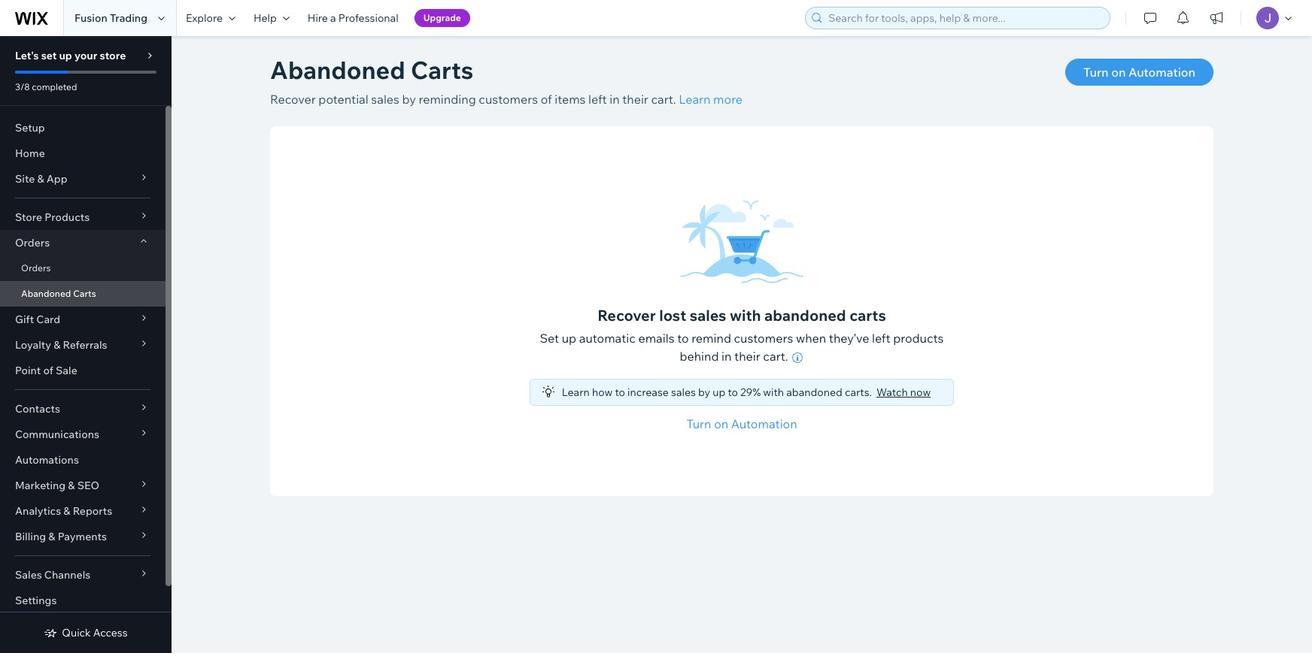 Task type: vqa. For each thing, say whether or not it's contained in the screenshot.
the middle 'to'
yes



Task type: locate. For each thing, give the bounding box(es) containing it.
0 vertical spatial learn
[[679, 92, 711, 107]]

point
[[15, 364, 41, 378]]

1 vertical spatial with
[[763, 386, 784, 400]]

carts inside abandoned carts recover potential sales by reminding customers of items left in their cart. learn more
[[411, 55, 474, 85]]

site & app
[[15, 172, 67, 186]]

0 horizontal spatial recover
[[270, 92, 316, 107]]

learn left how
[[562, 386, 590, 400]]

1 horizontal spatial carts
[[411, 55, 474, 85]]

sales right increase
[[671, 386, 696, 400]]

0 vertical spatial carts
[[411, 55, 474, 85]]

0 horizontal spatial of
[[43, 364, 53, 378]]

0 vertical spatial orders
[[15, 236, 50, 250]]

left right items
[[588, 92, 607, 107]]

by down behind
[[698, 386, 710, 400]]

& for site
[[37, 172, 44, 186]]

set
[[540, 331, 559, 346]]

communications button
[[0, 422, 166, 448]]

to inside set up automatic emails to remind customers when they've left products behind in their cart.
[[677, 331, 689, 346]]

payments
[[58, 530, 107, 544]]

1 horizontal spatial in
[[722, 349, 732, 364]]

sales for carts
[[371, 92, 399, 107]]

orders down store at the top
[[15, 236, 50, 250]]

site
[[15, 172, 35, 186]]

1 horizontal spatial abandoned
[[270, 55, 405, 85]]

0 vertical spatial of
[[541, 92, 552, 107]]

hire a professional
[[308, 11, 399, 25]]

& left "seo"
[[68, 479, 75, 493]]

3/8 completed
[[15, 81, 77, 93]]

0 vertical spatial their
[[622, 92, 648, 107]]

contacts button
[[0, 397, 166, 422]]

0 horizontal spatial carts
[[73, 288, 96, 299]]

0 horizontal spatial with
[[730, 306, 761, 325]]

left inside abandoned carts recover potential sales by reminding customers of items left in their cart. learn more
[[588, 92, 607, 107]]

billing & payments
[[15, 530, 107, 544]]

1 vertical spatial automation
[[731, 417, 797, 432]]

turn inside button
[[1083, 65, 1109, 80]]

1 vertical spatial left
[[872, 331, 891, 346]]

1 vertical spatial learn
[[562, 386, 590, 400]]

& right the loyalty
[[54, 339, 60, 352]]

by
[[402, 92, 416, 107], [698, 386, 710, 400]]

1 vertical spatial turn
[[686, 417, 711, 432]]

0 vertical spatial in
[[610, 92, 620, 107]]

1 horizontal spatial automation
[[1129, 65, 1196, 80]]

1 horizontal spatial on
[[1111, 65, 1126, 80]]

they've
[[829, 331, 869, 346]]

turn for turn on automation button
[[1083, 65, 1109, 80]]

1 vertical spatial recover
[[598, 306, 656, 325]]

sales
[[15, 569, 42, 582]]

0 vertical spatial abandoned
[[270, 55, 405, 85]]

loyalty
[[15, 339, 51, 352]]

0 vertical spatial customers
[[479, 92, 538, 107]]

sales
[[371, 92, 399, 107], [690, 306, 726, 325], [671, 386, 696, 400]]

1 horizontal spatial learn
[[679, 92, 711, 107]]

recover up automatic
[[598, 306, 656, 325]]

2 vertical spatial sales
[[671, 386, 696, 400]]

cart. left learn more link
[[651, 92, 676, 107]]

setup
[[15, 121, 45, 135]]

to left 29%
[[728, 386, 738, 400]]

1 vertical spatial of
[[43, 364, 53, 378]]

by for how
[[698, 386, 710, 400]]

abandoned left carts.
[[786, 386, 843, 400]]

0 vertical spatial on
[[1111, 65, 1126, 80]]

orders for "orders" popup button
[[15, 236, 50, 250]]

orders
[[15, 236, 50, 250], [21, 263, 51, 274]]

of left items
[[541, 92, 552, 107]]

1 vertical spatial orders
[[21, 263, 51, 274]]

trading
[[110, 11, 147, 25]]

gift card button
[[0, 307, 166, 333]]

automation inside button
[[1129, 65, 1196, 80]]

customers inside set up automatic emails to remind customers when they've left products behind in their cart.
[[734, 331, 793, 346]]

on
[[1111, 65, 1126, 80], [714, 417, 728, 432]]

a
[[330, 11, 336, 25]]

0 horizontal spatial their
[[622, 92, 648, 107]]

1 horizontal spatial their
[[734, 349, 761, 364]]

0 vertical spatial up
[[59, 49, 72, 62]]

1 horizontal spatial by
[[698, 386, 710, 400]]

automation
[[1129, 65, 1196, 80], [731, 417, 797, 432]]

1 horizontal spatial turn on automation
[[1083, 65, 1196, 80]]

turn on automation for turn on automation button
[[1083, 65, 1196, 80]]

1 vertical spatial in
[[722, 349, 732, 364]]

abandoned up potential
[[270, 55, 405, 85]]

0 horizontal spatial in
[[610, 92, 620, 107]]

sales right potential
[[371, 92, 399, 107]]

abandoned up when
[[764, 306, 846, 325]]

Search for tools, apps, help & more... field
[[824, 8, 1105, 29]]

0 horizontal spatial turn
[[686, 417, 711, 432]]

in down remind
[[722, 349, 732, 364]]

1 horizontal spatial cart.
[[763, 349, 788, 364]]

with up set up automatic emails to remind customers when they've left products behind in their cart.
[[730, 306, 761, 325]]

1 horizontal spatial turn
[[1083, 65, 1109, 80]]

by left reminding
[[402, 92, 416, 107]]

carts up reminding
[[411, 55, 474, 85]]

sales channels button
[[0, 563, 166, 588]]

their up learn how to increase sales by up to 29% with abandoned carts. watch now
[[734, 349, 761, 364]]

29%
[[740, 386, 761, 400]]

with right 29%
[[763, 386, 784, 400]]

& inside popup button
[[63, 505, 70, 518]]

& for analytics
[[63, 505, 70, 518]]

by inside abandoned carts recover potential sales by reminding customers of items left in their cart. learn more
[[402, 92, 416, 107]]

turn on automation inside button
[[1083, 65, 1196, 80]]

in inside set up automatic emails to remind customers when they've left products behind in their cart.
[[722, 349, 732, 364]]

0 horizontal spatial cart.
[[651, 92, 676, 107]]

loyalty & referrals
[[15, 339, 107, 352]]

orders up abandoned carts
[[21, 263, 51, 274]]

0 horizontal spatial on
[[714, 417, 728, 432]]

orders for "orders" link
[[21, 263, 51, 274]]

learn
[[679, 92, 711, 107], [562, 386, 590, 400]]

sales up remind
[[690, 306, 726, 325]]

1 horizontal spatial of
[[541, 92, 552, 107]]

& inside popup button
[[37, 172, 44, 186]]

of left sale
[[43, 364, 53, 378]]

0 horizontal spatial customers
[[479, 92, 538, 107]]

recover left potential
[[270, 92, 316, 107]]

0 vertical spatial cart.
[[651, 92, 676, 107]]

help button
[[245, 0, 299, 36]]

0 horizontal spatial turn on automation
[[686, 417, 797, 432]]

more
[[713, 92, 743, 107]]

learn inside abandoned carts recover potential sales by reminding customers of items left in their cart. learn more
[[679, 92, 711, 107]]

1 vertical spatial customers
[[734, 331, 793, 346]]

cart. up learn how to increase sales by up to 29% with abandoned carts. watch now
[[763, 349, 788, 364]]

abandoned inside abandoned carts recover potential sales by reminding customers of items left in their cart. learn more
[[270, 55, 405, 85]]

1 vertical spatial by
[[698, 386, 710, 400]]

orders link
[[0, 256, 166, 281]]

in right items
[[610, 92, 620, 107]]

& left reports
[[63, 505, 70, 518]]

how
[[592, 386, 613, 400]]

automatic
[[579, 331, 636, 346]]

abandoned carts link
[[0, 281, 166, 307]]

carts inside sidebar element
[[73, 288, 96, 299]]

recover
[[270, 92, 316, 107], [598, 306, 656, 325]]

on for turn on automation button
[[1111, 65, 1126, 80]]

on inside button
[[1111, 65, 1126, 80]]

abandoned up the card in the top left of the page
[[21, 288, 71, 299]]

2 horizontal spatial up
[[713, 386, 726, 400]]

let's
[[15, 49, 39, 62]]

& for marketing
[[68, 479, 75, 493]]

1 horizontal spatial to
[[677, 331, 689, 346]]

quick access button
[[44, 627, 128, 640]]

& inside dropdown button
[[48, 530, 55, 544]]

recover lost sales with abandoned carts
[[598, 306, 886, 325]]

0 horizontal spatial learn
[[562, 386, 590, 400]]

turn
[[1083, 65, 1109, 80], [686, 417, 711, 432]]

by for carts
[[402, 92, 416, 107]]

abandoned carts recover potential sales by reminding customers of items left in their cart. learn more
[[270, 55, 743, 107]]

cart.
[[651, 92, 676, 107], [763, 349, 788, 364]]

left
[[588, 92, 607, 107], [872, 331, 891, 346]]

0 horizontal spatial left
[[588, 92, 607, 107]]

remind
[[692, 331, 731, 346]]

setup link
[[0, 115, 166, 141]]

learn left more
[[679, 92, 711, 107]]

& right the billing
[[48, 530, 55, 544]]

customers down recover lost sales with abandoned carts
[[734, 331, 793, 346]]

abandoned inside sidebar element
[[21, 288, 71, 299]]

0 vertical spatial automation
[[1129, 65, 1196, 80]]

1 vertical spatial carts
[[73, 288, 96, 299]]

0 vertical spatial by
[[402, 92, 416, 107]]

&
[[37, 172, 44, 186], [54, 339, 60, 352], [68, 479, 75, 493], [63, 505, 70, 518], [48, 530, 55, 544]]

0 vertical spatial recover
[[270, 92, 316, 107]]

sales inside abandoned carts recover potential sales by reminding customers of items left in their cart. learn more
[[371, 92, 399, 107]]

carts down "orders" link
[[73, 288, 96, 299]]

analytics & reports button
[[0, 499, 166, 524]]

settings link
[[0, 588, 166, 614]]

behind
[[680, 349, 719, 364]]

emails
[[638, 331, 675, 346]]

up
[[59, 49, 72, 62], [562, 331, 576, 346], [713, 386, 726, 400]]

their right items
[[622, 92, 648, 107]]

of inside abandoned carts recover potential sales by reminding customers of items left in their cart. learn more
[[541, 92, 552, 107]]

fusion
[[74, 11, 107, 25]]

to up behind
[[677, 331, 689, 346]]

0 horizontal spatial automation
[[731, 417, 797, 432]]

left down "carts"
[[872, 331, 891, 346]]

with
[[730, 306, 761, 325], [763, 386, 784, 400]]

1 horizontal spatial customers
[[734, 331, 793, 346]]

cart. inside abandoned carts recover potential sales by reminding customers of items left in their cart. learn more
[[651, 92, 676, 107]]

1 horizontal spatial left
[[872, 331, 891, 346]]

0 vertical spatial left
[[588, 92, 607, 107]]

point of sale link
[[0, 358, 166, 384]]

0 vertical spatial turn on automation
[[1083, 65, 1196, 80]]

& right site
[[37, 172, 44, 186]]

orders inside popup button
[[15, 236, 50, 250]]

0 vertical spatial sales
[[371, 92, 399, 107]]

1 vertical spatial cart.
[[763, 349, 788, 364]]

abandoned
[[764, 306, 846, 325], [786, 386, 843, 400]]

carts
[[411, 55, 474, 85], [73, 288, 96, 299]]

1 horizontal spatial up
[[562, 331, 576, 346]]

0 horizontal spatial up
[[59, 49, 72, 62]]

learn more link
[[679, 92, 743, 107]]

left inside set up automatic emails to remind customers when they've left products behind in their cart.
[[872, 331, 891, 346]]

recover inside abandoned carts recover potential sales by reminding customers of items left in their cart. learn more
[[270, 92, 316, 107]]

0 horizontal spatial abandoned
[[21, 288, 71, 299]]

in
[[610, 92, 620, 107], [722, 349, 732, 364]]

0 horizontal spatial by
[[402, 92, 416, 107]]

1 horizontal spatial recover
[[598, 306, 656, 325]]

cart. inside set up automatic emails to remind customers when they've left products behind in their cart.
[[763, 349, 788, 364]]

1 vertical spatial on
[[714, 417, 728, 432]]

in inside abandoned carts recover potential sales by reminding customers of items left in their cart. learn more
[[610, 92, 620, 107]]

to right how
[[615, 386, 625, 400]]

access
[[93, 627, 128, 640]]

customers right reminding
[[479, 92, 538, 107]]

0 vertical spatial turn
[[1083, 65, 1109, 80]]

1 vertical spatial their
[[734, 349, 761, 364]]

1 vertical spatial abandoned
[[21, 288, 71, 299]]

1 vertical spatial turn on automation
[[686, 417, 797, 432]]

1 vertical spatial up
[[562, 331, 576, 346]]



Task type: describe. For each thing, give the bounding box(es) containing it.
quick access
[[62, 627, 128, 640]]

hire a professional link
[[299, 0, 408, 36]]

marketing & seo button
[[0, 473, 166, 499]]

store products
[[15, 211, 90, 224]]

products
[[45, 211, 90, 224]]

sidebar element
[[0, 36, 172, 654]]

items
[[555, 92, 586, 107]]

now
[[910, 386, 931, 400]]

analytics
[[15, 505, 61, 518]]

customers inside abandoned carts recover potential sales by reminding customers of items left in their cart. learn more
[[479, 92, 538, 107]]

set up automatic emails to remind customers when they've left products behind in their cart.
[[540, 331, 944, 364]]

turn on automation for turn on automation link
[[686, 417, 797, 432]]

when
[[796, 331, 826, 346]]

1 vertical spatial abandoned
[[786, 386, 843, 400]]

watch
[[876, 386, 908, 400]]

help
[[254, 11, 277, 25]]

home link
[[0, 141, 166, 166]]

billing
[[15, 530, 46, 544]]

of inside sidebar element
[[43, 364, 53, 378]]

1 vertical spatial sales
[[690, 306, 726, 325]]

2 horizontal spatial to
[[728, 386, 738, 400]]

& for billing
[[48, 530, 55, 544]]

abandoned for abandoned carts recover potential sales by reminding customers of items left in their cart. learn more
[[270, 55, 405, 85]]

up inside set up automatic emails to remind customers when they've left products behind in their cart.
[[562, 331, 576, 346]]

home
[[15, 147, 45, 160]]

1 horizontal spatial with
[[763, 386, 784, 400]]

marketing & seo
[[15, 479, 99, 493]]

store products button
[[0, 205, 166, 230]]

3/8
[[15, 81, 30, 93]]

site & app button
[[0, 166, 166, 192]]

lost
[[659, 306, 686, 325]]

carts.
[[845, 386, 872, 400]]

2 vertical spatial up
[[713, 386, 726, 400]]

upgrade
[[423, 12, 461, 23]]

orders button
[[0, 230, 166, 256]]

set
[[41, 49, 57, 62]]

turn on automation button
[[1065, 59, 1214, 86]]

reports
[[73, 505, 112, 518]]

potential
[[319, 92, 369, 107]]

marketing
[[15, 479, 66, 493]]

contacts
[[15, 403, 60, 416]]

channels
[[44, 569, 91, 582]]

settings
[[15, 594, 57, 608]]

0 vertical spatial abandoned
[[764, 306, 846, 325]]

automations link
[[0, 448, 166, 473]]

sales for how
[[671, 386, 696, 400]]

communications
[[15, 428, 99, 442]]

store
[[100, 49, 126, 62]]

their inside set up automatic emails to remind customers when they've left products behind in their cart.
[[734, 349, 761, 364]]

abandoned for abandoned carts
[[21, 288, 71, 299]]

card
[[36, 313, 60, 327]]

your
[[74, 49, 97, 62]]

up inside sidebar element
[[59, 49, 72, 62]]

automations
[[15, 454, 79, 467]]

carts for abandoned carts
[[73, 288, 96, 299]]

learn how to increase sales by up to 29% with abandoned carts. watch now
[[562, 386, 931, 400]]

billing & payments button
[[0, 524, 166, 550]]

explore
[[186, 11, 223, 25]]

point of sale
[[15, 364, 77, 378]]

on for turn on automation link
[[714, 417, 728, 432]]

automation for turn on automation button
[[1129, 65, 1196, 80]]

quick
[[62, 627, 91, 640]]

sales channels
[[15, 569, 91, 582]]

increase
[[628, 386, 669, 400]]

carts for abandoned carts recover potential sales by reminding customers of items left in their cart. learn more
[[411, 55, 474, 85]]

sale
[[56, 364, 77, 378]]

fusion trading
[[74, 11, 147, 25]]

turn on automation link
[[686, 415, 797, 433]]

0 vertical spatial with
[[730, 306, 761, 325]]

let's set up your store
[[15, 49, 126, 62]]

upgrade button
[[414, 9, 470, 27]]

reminding
[[419, 92, 476, 107]]

completed
[[32, 81, 77, 93]]

abandoned carts
[[21, 288, 96, 299]]

gift
[[15, 313, 34, 327]]

watch now link
[[876, 386, 931, 400]]

referrals
[[63, 339, 107, 352]]

loyalty & referrals button
[[0, 333, 166, 358]]

& for loyalty
[[54, 339, 60, 352]]

analytics & reports
[[15, 505, 112, 518]]

app
[[46, 172, 67, 186]]

store
[[15, 211, 42, 224]]

professional
[[338, 11, 399, 25]]

seo
[[77, 479, 99, 493]]

carts
[[850, 306, 886, 325]]

0 horizontal spatial to
[[615, 386, 625, 400]]

their inside abandoned carts recover potential sales by reminding customers of items left in their cart. learn more
[[622, 92, 648, 107]]

gift card
[[15, 313, 60, 327]]

automation for turn on automation link
[[731, 417, 797, 432]]

products
[[893, 331, 944, 346]]

turn for turn on automation link
[[686, 417, 711, 432]]

hire
[[308, 11, 328, 25]]



